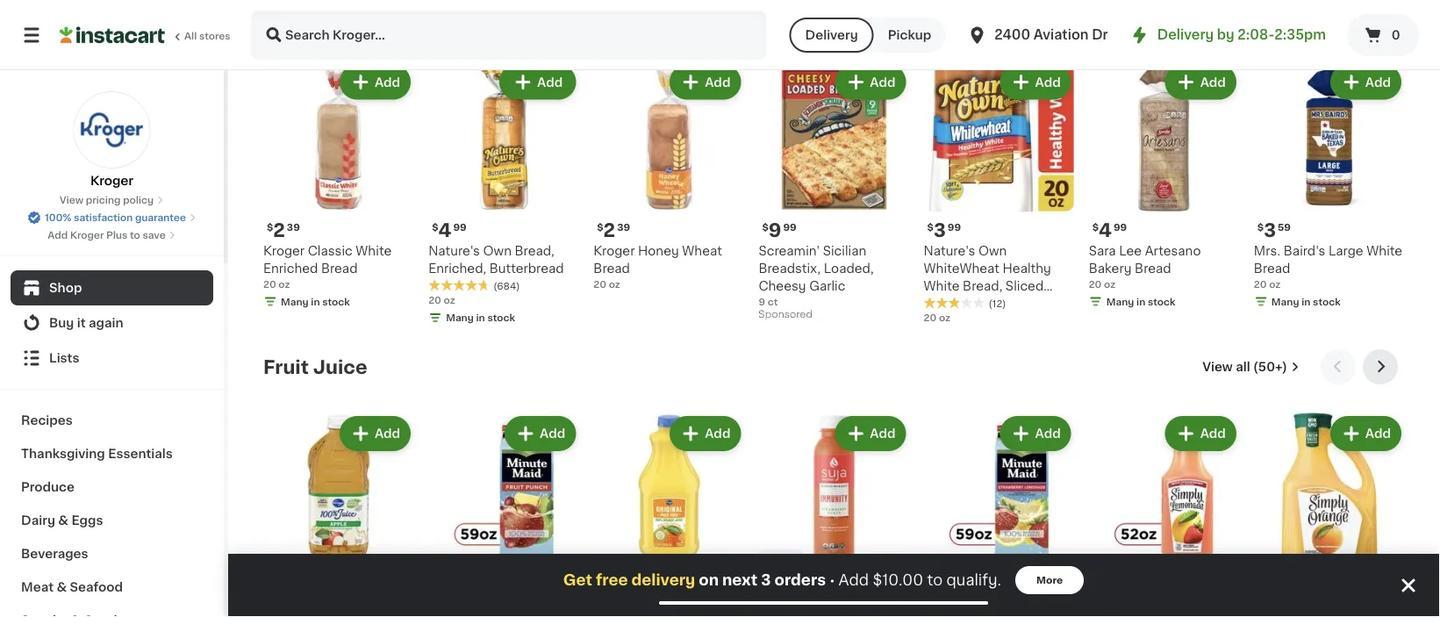 Task type: vqa. For each thing, say whether or not it's contained in the screenshot.
list_add_items dialog
no



Task type: locate. For each thing, give the bounding box(es) containing it.
white
[[356, 245, 392, 257], [1367, 245, 1403, 257], [924, 280, 960, 292], [924, 298, 960, 310]]

delivery left by
[[1158, 29, 1214, 41]]

0 horizontal spatial fruit
[[263, 358, 309, 377]]

view all (50+)
[[1203, 361, 1288, 373]]

sicilian
[[823, 245, 867, 257]]

nature's inside nature's own bread, enriched, butterbread
[[429, 245, 480, 257]]

delivery by 2:08-2:35pm link
[[1130, 25, 1326, 46]]

in down mrs. baird's large white bread 20 oz
[[1302, 297, 1311, 307]]

0 horizontal spatial strawberry
[[840, 597, 908, 609]]

2 strawberry from the left
[[840, 597, 908, 609]]

bread for 2
[[321, 262, 358, 275]]

1 horizontal spatial $ 2 39
[[597, 222, 630, 240]]

0 horizontal spatial nature's
[[429, 245, 480, 257]]

1
[[934, 573, 942, 592]]

& right the meat
[[57, 581, 67, 593]]

loaf
[[1043, 298, 1070, 310]]

$ up minute
[[927, 574, 934, 584]]

in
[[311, 297, 320, 307], [1137, 297, 1146, 307], [1302, 297, 1311, 307], [476, 313, 485, 323]]

many in stock for 4
[[1107, 297, 1176, 307]]

99 up enriched,
[[453, 222, 467, 232]]

1 horizontal spatial view
[[1203, 361, 1233, 373]]

100% inside "button"
[[45, 213, 72, 223]]

$ up enriched
[[267, 222, 273, 232]]

many down bakery
[[1107, 297, 1135, 307]]

1 horizontal spatial strawberry
[[1004, 597, 1071, 609]]

2 nature's from the left
[[924, 245, 976, 257]]

$ up suja
[[762, 574, 769, 584]]

$ up simply
[[1093, 574, 1099, 584]]

2 own from the left
[[979, 245, 1007, 257]]

$ left 59
[[1258, 222, 1264, 232]]

oz inside kroger classic white enriched bread 20 oz
[[279, 280, 290, 289]]

1 item carousel region from the top
[[263, 0, 1405, 336]]

ct
[[768, 297, 778, 307]]

$ 4 99 up enriched,
[[432, 222, 467, 240]]

0 vertical spatial organic
[[761, 554, 800, 564]]

1 horizontal spatial nature's
[[924, 245, 976, 257]]

99 up whitewheat
[[948, 222, 961, 232]]

1 horizontal spatial fruit
[[996, 614, 1024, 617]]

plus
[[106, 230, 128, 240]]

kroger
[[90, 175, 133, 187], [70, 230, 104, 240], [263, 245, 305, 257], [594, 245, 635, 257], [594, 597, 635, 609]]

$ for nature's own bread, enriched, butterbread
[[432, 222, 438, 232]]

kroger up view pricing policy link
[[90, 175, 133, 187]]

1 nature's from the left
[[429, 245, 480, 257]]

★★★★★
[[429, 279, 490, 292], [429, 279, 490, 292], [924, 297, 985, 309], [924, 297, 985, 309]]

free
[[594, 614, 621, 617]]

39 for kroger honey wheat bread
[[617, 222, 630, 232]]

many in stock
[[281, 297, 350, 307], [1107, 297, 1176, 307], [1272, 297, 1341, 307], [446, 313, 515, 323]]

nature's up whitewheat
[[924, 245, 976, 257]]

in down sara lee artesano bakery bread 20 oz
[[1137, 297, 1146, 307]]

item carousel region containing bread
[[263, 0, 1405, 336]]

1 horizontal spatial 39
[[617, 222, 630, 232]]

2 up kroger honey wheat bread 20 oz
[[604, 222, 615, 240]]

bread for 4
[[1135, 262, 1172, 275]]

it
[[77, 317, 86, 329]]

$ up screamin'
[[762, 222, 769, 232]]

0 vertical spatial 20 oz
[[429, 296, 455, 305]]

1 vertical spatial fruit
[[996, 614, 1024, 617]]

3 up suja
[[761, 573, 771, 588]]

1 vertical spatial to
[[927, 573, 943, 588]]

bread,
[[515, 245, 555, 257], [963, 280, 1003, 292], [963, 298, 1003, 310]]

3 right get
[[604, 573, 616, 592]]

fruit
[[263, 358, 309, 377], [996, 614, 1024, 617]]

(684)
[[493, 282, 520, 291]]

20 oz
[[429, 296, 455, 305], [924, 313, 951, 323]]

3 inside treatment tracker modal dialog
[[761, 573, 771, 588]]

0 vertical spatial to
[[130, 230, 140, 240]]

99 up suja
[[784, 574, 797, 584]]

organic
[[761, 554, 800, 564], [788, 597, 837, 609]]

99 for nature's own bread, enriched, butterbread
[[453, 222, 467, 232]]

all down the 'lemonade'
[[1163, 614, 1178, 617]]

many for 2
[[281, 297, 309, 307]]

0 horizontal spatial 2
[[273, 222, 285, 240]]

add inside "add kroger plus to save" link
[[48, 230, 68, 240]]

$ 2 39 up enriched
[[267, 222, 300, 240]]

$ 4 99 up suja
[[762, 573, 797, 592]]

all stores link
[[60, 11, 232, 60]]

3
[[934, 222, 946, 240], [1264, 222, 1276, 240], [761, 573, 771, 588], [604, 573, 616, 592]]

0 vertical spatial 100%
[[45, 213, 72, 223]]

artesano
[[1145, 245, 1201, 257]]

39 up enriched
[[287, 222, 300, 232]]

20 inside kroger classic white enriched bread 20 oz
[[263, 280, 276, 289]]

2 horizontal spatial 2
[[1099, 573, 1111, 592]]

shop link
[[11, 270, 213, 305]]

100% down original
[[624, 614, 657, 617]]

2 up simply
[[1099, 573, 1111, 592]]

add button for kroger honey wheat bread
[[672, 67, 740, 98]]

20 oz down whitewheat
[[924, 313, 951, 323]]

1 vertical spatial $ 3 99
[[597, 573, 631, 592]]

kroger down "satisfaction"
[[70, 230, 104, 240]]

delivery for delivery
[[806, 29, 858, 41]]

0 vertical spatial juice
[[313, 358, 367, 377]]

0 horizontal spatial view
[[60, 195, 83, 205]]

0 vertical spatial item carousel region
[[263, 0, 1405, 336]]

1 horizontal spatial delivery
[[1158, 29, 1214, 41]]

$ inside the $ 1 99
[[927, 574, 934, 584]]

thanksgiving
[[21, 448, 105, 460]]

99 up screamin'
[[783, 222, 797, 232]]

get free delivery on next 3 orders • add $10.00 to qualify.
[[563, 573, 1002, 588]]

all
[[1236, 361, 1251, 373]]

lee
[[1119, 245, 1142, 257]]

20 oz for 3
[[924, 313, 951, 323]]

1 horizontal spatial juice
[[709, 614, 743, 617]]

delivery by 2:08-2:35pm
[[1158, 29, 1326, 41]]

0 vertical spatial &
[[58, 514, 68, 527]]

add button for nature's own whitewheat healthy white bread, sliced white bread, 20 oz loaf
[[1002, 67, 1070, 98]]

in for 2
[[311, 297, 320, 307]]

many down enriched,
[[446, 313, 474, 323]]

1 horizontal spatial 2
[[604, 222, 615, 240]]

$ 3 99 for nature's
[[927, 222, 961, 240]]

1 strawberry from the left
[[1004, 597, 1071, 609]]

view pricing policy link
[[60, 193, 164, 207]]

99 for kroger original pulp free 100% orange juice
[[618, 574, 631, 584]]

0 horizontal spatial $ 2 39
[[267, 222, 300, 240]]

many in stock down mrs. baird's large white bread 20 oz
[[1272, 297, 1341, 307]]

$ inside $ 9 99
[[762, 222, 769, 232]]

many in stock for 3
[[1272, 297, 1341, 307]]

to up minute
[[927, 573, 943, 588]]

1 vertical spatial organic
[[788, 597, 837, 609]]

0 vertical spatial all
[[184, 31, 197, 41]]

0 horizontal spatial 9
[[759, 297, 765, 307]]

many down enriched
[[281, 297, 309, 307]]

kroger inside kroger original pulp free 100% orange juice
[[594, 597, 635, 609]]

to inside treatment tracker modal dialog
[[927, 573, 943, 588]]

kroger up the free
[[594, 597, 635, 609]]

$ 3 99 up the free
[[597, 573, 631, 592]]

$ 9 99
[[762, 222, 797, 240]]

add kroger plus to save link
[[48, 228, 176, 242]]

1 vertical spatial view
[[1203, 361, 1233, 373]]

$ 2 39 for kroger honey wheat bread
[[597, 222, 630, 240]]

4 for suja organic strawberry guava immunity cold
[[769, 573, 782, 592]]

2 horizontal spatial $ 4 99
[[1093, 222, 1127, 240]]

free
[[596, 573, 628, 588]]

1 horizontal spatial $ 3 99
[[927, 222, 961, 240]]

1 vertical spatial all
[[1163, 614, 1178, 617]]

0 horizontal spatial delivery
[[806, 29, 858, 41]]

lists link
[[11, 341, 213, 376]]

$ up sara
[[1093, 222, 1099, 232]]

1 horizontal spatial to
[[927, 573, 943, 588]]

$ 2 99
[[1093, 573, 1126, 592]]

1 vertical spatial bread,
[[963, 280, 1003, 292]]

pickup
[[888, 29, 932, 41]]

99 for suja organic strawberry guava immunity cold
[[784, 574, 797, 584]]

stock for 3
[[1313, 297, 1341, 307]]

item carousel region
[[263, 0, 1405, 336], [263, 350, 1405, 617]]

kroger inside kroger classic white enriched bread 20 oz
[[263, 245, 305, 257]]

0 vertical spatial 9
[[769, 222, 782, 240]]

view left pricing
[[60, 195, 83, 205]]

2:08-
[[1238, 29, 1275, 41]]

own for 3
[[979, 245, 1007, 257]]

20 inside sara lee artesano bakery bread 20 oz
[[1089, 280, 1102, 289]]

bread, inside nature's own bread, enriched, butterbread
[[515, 245, 555, 257]]

kroger left honey
[[594, 245, 635, 257]]

kroger for kroger classic white enriched bread 20 oz
[[263, 245, 305, 257]]

39 for kroger classic white enriched bread
[[287, 222, 300, 232]]

99 inside the $ 1 99
[[944, 574, 957, 584]]

in down enriched,
[[476, 313, 485, 323]]

1 vertical spatial 9
[[759, 297, 765, 307]]

9
[[769, 222, 782, 240], [759, 297, 765, 307]]

view all (50+) button
[[1196, 350, 1307, 385]]

9 up screamin'
[[769, 222, 782, 240]]

$ right get
[[597, 574, 604, 584]]

delivery left pickup button
[[806, 29, 858, 41]]

99
[[453, 222, 467, 232], [948, 222, 961, 232], [1114, 222, 1127, 232], [783, 222, 797, 232], [618, 574, 631, 584], [944, 574, 957, 584], [1113, 574, 1126, 584], [784, 574, 797, 584]]

$ 3 99 up whitewheat
[[927, 222, 961, 240]]

nature's inside nature's own whitewheat healthy white bread, sliced white bread, 20 oz loaf
[[924, 245, 976, 257]]

add kroger plus to save
[[48, 230, 166, 240]]

0 horizontal spatial $ 3 99
[[597, 573, 631, 592]]

0 vertical spatial fruit
[[263, 358, 309, 377]]

essentials
[[108, 448, 173, 460]]

strawberry inside 'suja organic strawberry guava immunity cold'
[[840, 597, 908, 609]]

$ for kroger classic white enriched bread
[[267, 222, 273, 232]]

to
[[130, 230, 140, 240], [927, 573, 943, 588]]

stock down sara lee artesano bakery bread 20 oz
[[1148, 297, 1176, 307]]

$ up enriched,
[[432, 222, 438, 232]]

bread inside sara lee artesano bakery bread 20 oz
[[1135, 262, 1172, 275]]

many in stock for 2
[[281, 297, 350, 307]]

20 oz down enriched,
[[429, 296, 455, 305]]

3 for kroger original pulp free 100% orange juice
[[604, 573, 616, 592]]

99 inside $ 9 99
[[783, 222, 797, 232]]

own inside nature's own whitewheat healthy white bread, sliced white bread, 20 oz loaf
[[979, 245, 1007, 257]]

1 vertical spatial 20 oz
[[924, 313, 951, 323]]

bread, up butterbread
[[515, 245, 555, 257]]

add button for sara lee artesano bakery bread
[[1167, 67, 1235, 98]]

many in stock down sara lee artesano bakery bread 20 oz
[[1107, 297, 1176, 307]]

1 horizontal spatial 20 oz
[[924, 313, 951, 323]]

99 for sara lee artesano bakery bread
[[1114, 222, 1127, 232]]

1 horizontal spatial 100%
[[624, 614, 657, 617]]

99 left delivery
[[618, 574, 631, 584]]

strawberry up drink
[[1004, 597, 1071, 609]]

2:35pm
[[1275, 29, 1326, 41]]

add inside treatment tracker modal dialog
[[839, 573, 869, 588]]

1 vertical spatial &
[[57, 581, 67, 593]]

0 horizontal spatial to
[[130, 230, 140, 240]]

99 up simply
[[1113, 574, 1126, 584]]

0 horizontal spatial 100%
[[45, 213, 72, 223]]

kroger up enriched
[[263, 245, 305, 257]]

$ 4 99
[[432, 222, 467, 240], [1093, 222, 1127, 240], [762, 573, 797, 592]]

0 vertical spatial view
[[60, 195, 83, 205]]

enriched,
[[429, 262, 486, 275]]

view for view pricing policy
[[60, 195, 83, 205]]

stock down mrs. baird's large white bread 20 oz
[[1313, 297, 1341, 307]]

many down mrs. at the right of the page
[[1272, 297, 1300, 307]]

sliced
[[1006, 280, 1044, 292]]

100% left "satisfaction"
[[45, 213, 72, 223]]

bakery
[[1089, 262, 1132, 275]]

own for 4
[[483, 245, 512, 257]]

add
[[375, 76, 400, 88], [539, 76, 565, 88], [705, 76, 731, 88], [870, 76, 896, 88], [1035, 76, 1061, 88], [1201, 76, 1226, 88], [1366, 76, 1391, 88], [48, 230, 68, 240], [375, 428, 400, 440], [540, 428, 566, 440], [705, 428, 731, 440], [870, 428, 896, 440], [1035, 428, 1061, 440], [1201, 428, 1226, 440], [1366, 428, 1391, 440], [839, 573, 869, 588]]

99 inside $ 2 99
[[1113, 574, 1126, 584]]

0 vertical spatial $ 3 99
[[927, 222, 961, 240]]

39 up kroger honey wheat bread 20 oz
[[617, 222, 630, 232]]

1 horizontal spatial $ 4 99
[[762, 573, 797, 592]]

in down kroger classic white enriched bread 20 oz
[[311, 297, 320, 307]]

stock down kroger classic white enriched bread 20 oz
[[322, 297, 350, 307]]

delivery inside button
[[806, 29, 858, 41]]

enriched
[[263, 262, 318, 275]]

bread inside kroger classic white enriched bread 20 oz
[[321, 262, 358, 275]]

sponsored badge image
[[759, 310, 812, 320]]

more
[[1037, 575, 1063, 585]]

1 vertical spatial item carousel region
[[263, 350, 1405, 617]]

qualify.
[[947, 573, 1002, 588]]

1 horizontal spatial 4
[[769, 573, 782, 592]]

0 horizontal spatial $ 4 99
[[432, 222, 467, 240]]

all left stores
[[184, 31, 197, 41]]

strawberry for 1
[[1004, 597, 1071, 609]]

$ for kroger original pulp free 100% orange juice
[[597, 574, 604, 584]]

more button
[[1016, 566, 1084, 594]]

view inside popup button
[[1203, 361, 1233, 373]]

99 up lee
[[1114, 222, 1127, 232]]

own up whitewheat
[[979, 245, 1007, 257]]

bread
[[263, 6, 321, 25], [321, 262, 358, 275], [594, 262, 630, 275], [1135, 262, 1172, 275], [1254, 262, 1291, 275]]

produce link
[[11, 471, 213, 504]]

$ inside $ 2 99
[[1093, 574, 1099, 584]]

1 $ 2 39 from the left
[[267, 222, 300, 240]]

2400 aviation dr button
[[967, 11, 1108, 60]]

4
[[438, 222, 452, 240], [1099, 222, 1112, 240], [769, 573, 782, 592]]

mrs.
[[1254, 245, 1281, 257]]

cheesy
[[759, 280, 806, 292]]

2 for simply lemonade with strawberry, all natura
[[1099, 573, 1111, 592]]

4 up sara
[[1099, 222, 1112, 240]]

2
[[273, 222, 285, 240], [604, 222, 615, 240], [1099, 573, 1111, 592]]

$ up kroger honey wheat bread 20 oz
[[597, 222, 604, 232]]

kroger inside kroger honey wheat bread 20 oz
[[594, 245, 635, 257]]

to right plus
[[130, 230, 140, 240]]

strawberry,
[[1089, 614, 1160, 617]]

2 39 from the left
[[617, 222, 630, 232]]

$ 2 39 up kroger honey wheat bread 20 oz
[[597, 222, 630, 240]]

many for 4
[[1107, 297, 1135, 307]]

many in stock down kroger classic white enriched bread 20 oz
[[281, 297, 350, 307]]

20
[[263, 280, 276, 289], [594, 280, 607, 289], [1089, 280, 1102, 289], [1254, 280, 1267, 289], [429, 296, 441, 305], [1006, 298, 1022, 310], [924, 313, 937, 323]]

0 horizontal spatial 39
[[287, 222, 300, 232]]

own inside nature's own bread, enriched, butterbread
[[483, 245, 512, 257]]

1 vertical spatial juice
[[709, 614, 743, 617]]

bread, down whitewheat
[[963, 298, 1003, 310]]

orders
[[775, 573, 826, 588]]

loaded,
[[824, 262, 874, 275]]

0 horizontal spatial 20 oz
[[429, 296, 455, 305]]

nature's up enriched,
[[429, 245, 480, 257]]

2 up enriched
[[273, 222, 285, 240]]

product group containing 1
[[924, 413, 1075, 617]]

$ 3 99
[[927, 222, 961, 240], [597, 573, 631, 592]]

$ 4 99 up sara
[[1093, 222, 1127, 240]]

seafood
[[70, 581, 123, 593]]

1 39 from the left
[[287, 222, 300, 232]]

stock for 4
[[1148, 297, 1176, 307]]

2 item carousel region from the top
[[263, 350, 1405, 617]]

59
[[1278, 222, 1291, 232]]

product group
[[263, 61, 414, 312], [429, 61, 580, 329], [594, 61, 745, 291], [759, 61, 910, 325], [924, 61, 1075, 325], [1089, 61, 1240, 312], [1254, 61, 1405, 312], [263, 413, 414, 617], [429, 413, 580, 617], [594, 413, 745, 617], [759, 413, 910, 617], [924, 413, 1075, 617], [1089, 413, 1240, 617], [1254, 413, 1405, 617]]

organic up get free delivery on next 3 orders • add $10.00 to qualify.
[[761, 554, 800, 564]]

$ for simply lemonade with strawberry, all natura
[[1093, 574, 1099, 584]]

product group containing 9
[[759, 61, 910, 325]]

3 for nature's own whitewheat healthy white bread, sliced white bread, 20 oz loaf
[[934, 222, 946, 240]]

& left the eggs
[[58, 514, 68, 527]]

lemonade,
[[924, 614, 993, 617]]

1 horizontal spatial all
[[1163, 614, 1178, 617]]

strawberry for 4
[[840, 597, 908, 609]]

9 left ct on the top right of page
[[759, 297, 765, 307]]

treatment tracker modal dialog
[[228, 554, 1441, 617]]

$
[[267, 222, 273, 232], [432, 222, 438, 232], [597, 222, 604, 232], [927, 222, 934, 232], [1093, 222, 1099, 232], [762, 222, 769, 232], [1258, 222, 1264, 232], [597, 574, 604, 584], [927, 574, 934, 584], [1093, 574, 1099, 584], [762, 574, 769, 584]]

own up butterbread
[[483, 245, 512, 257]]

2 $ 2 39 from the left
[[597, 222, 630, 240]]

delivery
[[632, 573, 696, 588]]

0 horizontal spatial 4
[[438, 222, 452, 240]]

0 vertical spatial bread,
[[515, 245, 555, 257]]

strawberry down $10.00
[[840, 597, 908, 609]]

4 up enriched,
[[438, 222, 452, 240]]

organic up the immunity
[[788, 597, 837, 609]]

& inside 'link'
[[57, 581, 67, 593]]

$ 2 39 for kroger classic white enriched bread
[[267, 222, 300, 240]]

3 up whitewheat
[[934, 222, 946, 240]]

bread, up (12)
[[963, 280, 1003, 292]]

lemonade
[[1135, 597, 1200, 609]]

strawberry
[[1004, 597, 1071, 609], [840, 597, 908, 609]]

strawberry inside minute maid strawberry lemonade, fruit drink
[[1004, 597, 1071, 609]]

39
[[287, 222, 300, 232], [617, 222, 630, 232]]

99 for screamin' sicilian breadstix, loaded, cheesy garlic
[[783, 222, 797, 232]]

1 vertical spatial 100%
[[624, 614, 657, 617]]

bread inside mrs. baird's large white bread 20 oz
[[1254, 262, 1291, 275]]

3 left 59
[[1264, 222, 1276, 240]]

1 horizontal spatial own
[[979, 245, 1007, 257]]

$ up whitewheat
[[927, 222, 934, 232]]

1 own from the left
[[483, 245, 512, 257]]

view left all
[[1203, 361, 1233, 373]]

$ 4 99 for nature's own bread, enriched, butterbread
[[432, 222, 467, 240]]

9 inside screamin' sicilian breadstix, loaded, cheesy garlic 9 ct
[[759, 297, 765, 307]]

oz inside nature's own whitewheat healthy white bread, sliced white bread, 20 oz loaf
[[1025, 298, 1039, 310]]

2 horizontal spatial 4
[[1099, 222, 1112, 240]]

$ inside $ 3 59
[[1258, 222, 1264, 232]]

99 right 1
[[944, 574, 957, 584]]

2 vertical spatial bread,
[[963, 298, 1003, 310]]

4 up suja
[[769, 573, 782, 592]]

None search field
[[251, 11, 767, 60]]

20 inside mrs. baird's large white bread 20 oz
[[1254, 280, 1267, 289]]

stores
[[199, 31, 231, 41]]

0 horizontal spatial own
[[483, 245, 512, 257]]

$ 2 39
[[267, 222, 300, 240], [597, 222, 630, 240]]

eggs
[[71, 514, 103, 527]]

oz inside sara lee artesano bakery bread 20 oz
[[1104, 280, 1116, 289]]



Task type: describe. For each thing, give the bounding box(es) containing it.
kroger for kroger honey wheat bread 20 oz
[[594, 245, 635, 257]]

100% satisfaction guarantee button
[[27, 207, 197, 225]]

20 inside kroger honey wheat bread 20 oz
[[594, 280, 607, 289]]

bread inside kroger honey wheat bread 20 oz
[[594, 262, 630, 275]]

$ for nature's own whitewheat healthy white bread, sliced white bread, 20 oz loaf
[[927, 222, 934, 232]]

0 button
[[1347, 14, 1419, 56]]

buy it again
[[49, 317, 123, 329]]

delivery for delivery by 2:08-2:35pm
[[1158, 29, 1214, 41]]

oz inside kroger honey wheat bread 20 oz
[[609, 280, 620, 289]]

kroger original pulp free 100% orange juice
[[594, 597, 743, 617]]

meat
[[21, 581, 54, 593]]

$ 3 99 for kroger
[[597, 573, 631, 592]]

kroger link
[[73, 91, 151, 190]]

•
[[830, 573, 835, 587]]

fruit inside minute maid strawberry lemonade, fruit drink
[[996, 614, 1024, 617]]

satisfaction
[[74, 213, 133, 223]]

whitewheat
[[924, 262, 1000, 275]]

large
[[1329, 245, 1364, 257]]

pricing
[[86, 195, 121, 205]]

$ for minute maid strawberry lemonade, fruit drink
[[927, 574, 934, 584]]

99 for minute maid strawberry lemonade, fruit drink
[[944, 574, 957, 584]]

baird's
[[1284, 245, 1326, 257]]

$ 4 99 for sara lee artesano bakery bread
[[1093, 222, 1127, 240]]

oz inside mrs. baird's large white bread 20 oz
[[1270, 280, 1281, 289]]

again
[[89, 317, 123, 329]]

nature's for 4
[[429, 245, 480, 257]]

add button for nature's own bread, enriched, butterbread
[[505, 67, 574, 98]]

save
[[143, 230, 166, 240]]

$ for kroger honey wheat bread
[[597, 222, 604, 232]]

screamin' sicilian breadstix, loaded, cheesy garlic 9 ct
[[759, 245, 874, 307]]

with
[[1203, 597, 1231, 609]]

2400
[[995, 29, 1031, 41]]

dairy & eggs link
[[11, 504, 213, 537]]

20 oz for 4
[[429, 296, 455, 305]]

item carousel region containing fruit juice
[[263, 350, 1405, 617]]

get
[[563, 573, 593, 588]]

stock for 2
[[322, 297, 350, 307]]

healthy
[[1003, 262, 1051, 275]]

immunity
[[801, 614, 860, 617]]

add button for simply lemonade with strawberry, all natura
[[1167, 418, 1235, 450]]

delivery button
[[790, 18, 874, 53]]

organic inside 'suja organic strawberry guava immunity cold'
[[788, 597, 837, 609]]

(12)
[[989, 299, 1006, 309]]

simply lemonade with strawberry, all natura
[[1089, 597, 1231, 617]]

99 for simply lemonade with strawberry, all natura
[[1113, 574, 1126, 584]]

white inside kroger classic white enriched bread 20 oz
[[356, 245, 392, 257]]

many in stock down (684)
[[446, 313, 515, 323]]

garlic
[[809, 280, 846, 292]]

in for 3
[[1302, 297, 1311, 307]]

add button for mrs. baird's large white bread
[[1332, 67, 1400, 98]]

service type group
[[790, 18, 946, 53]]

in for 4
[[1137, 297, 1146, 307]]

$7.99 element
[[1254, 571, 1405, 594]]

next
[[722, 573, 758, 588]]

add button for minute maid strawberry lemonade, fruit drink
[[1002, 418, 1070, 450]]

2 for kroger classic white enriched bread
[[273, 222, 285, 240]]

dr
[[1092, 29, 1108, 41]]

breadstix,
[[759, 262, 821, 275]]

all stores
[[184, 31, 231, 41]]

guarantee
[[135, 213, 186, 223]]

99 for nature's own whitewheat healthy white bread, sliced white bread, 20 oz loaf
[[948, 222, 961, 232]]

original
[[638, 597, 686, 609]]

sara lee artesano bakery bread 20 oz
[[1089, 245, 1201, 289]]

white inside mrs. baird's large white bread 20 oz
[[1367, 245, 1403, 257]]

Search field
[[253, 12, 765, 58]]

instacart logo image
[[60, 25, 165, 46]]

bread for 3
[[1254, 262, 1291, 275]]

guava
[[759, 614, 798, 617]]

many for 3
[[1272, 297, 1300, 307]]

$ for screamin' sicilian breadstix, loaded, cheesy garlic
[[762, 222, 769, 232]]

suja
[[759, 597, 785, 609]]

3 for mrs. baird's large white bread
[[1264, 222, 1276, 240]]

meat & seafood
[[21, 581, 123, 593]]

buy
[[49, 317, 74, 329]]

kroger for kroger original pulp free 100% orange juice
[[594, 597, 635, 609]]

recipes
[[21, 414, 73, 427]]

0 horizontal spatial all
[[184, 31, 197, 41]]

pickup button
[[874, 18, 946, 53]]

1 horizontal spatial 9
[[769, 222, 782, 240]]

thanksgiving essentials
[[21, 448, 173, 460]]

kroger for kroger
[[90, 175, 133, 187]]

all inside simply lemonade with strawberry, all natura
[[1163, 614, 1178, 617]]

$ for suja organic strawberry guava immunity cold
[[762, 574, 769, 584]]

drink
[[1027, 614, 1059, 617]]

view for view all (50+)
[[1203, 361, 1233, 373]]

20 inside nature's own whitewheat healthy white bread, sliced white bread, 20 oz loaf
[[1006, 298, 1022, 310]]

2400 aviation dr
[[995, 29, 1108, 41]]

0 horizontal spatial juice
[[313, 358, 367, 377]]

suja organic strawberry guava immunity cold
[[759, 597, 908, 617]]

4 for sara lee artesano bakery bread
[[1099, 222, 1112, 240]]

kroger logo image
[[73, 91, 151, 169]]

100% inside kroger original pulp free 100% orange juice
[[624, 614, 657, 617]]

buy it again link
[[11, 305, 213, 341]]

2 for kroger honey wheat bread
[[604, 222, 615, 240]]

wheat
[[682, 245, 722, 257]]

$ 3 59
[[1258, 222, 1291, 240]]

& for dairy
[[58, 514, 68, 527]]

minute maid strawberry lemonade, fruit drink
[[924, 597, 1071, 617]]

0
[[1392, 29, 1401, 41]]

by
[[1217, 29, 1235, 41]]

view pricing policy
[[60, 195, 154, 205]]

juice inside kroger original pulp free 100% orange juice
[[709, 614, 743, 617]]

stock down (684)
[[488, 313, 515, 323]]

lists
[[49, 352, 79, 364]]

(50+)
[[1254, 361, 1288, 373]]

& for meat
[[57, 581, 67, 593]]

dairy & eggs
[[21, 514, 103, 527]]

recipes link
[[11, 404, 213, 437]]

nature's own whitewheat healthy white bread, sliced white bread, 20 oz loaf
[[924, 245, 1070, 310]]

$ 4 99 for suja organic strawberry guava immunity cold
[[762, 573, 797, 592]]

$ 1 99
[[927, 573, 957, 592]]

4 for nature's own bread, enriched, butterbread
[[438, 222, 452, 240]]

mrs. baird's large white bread 20 oz
[[1254, 245, 1403, 289]]

produce
[[21, 481, 75, 493]]

add button for kroger original pulp free 100% orange juice
[[672, 418, 740, 450]]

$ for mrs. baird's large white bread
[[1258, 222, 1264, 232]]

on
[[699, 573, 719, 588]]

$ for sara lee artesano bakery bread
[[1093, 222, 1099, 232]]

shop
[[49, 282, 82, 294]]

maid
[[970, 597, 1000, 609]]

dairy
[[21, 514, 55, 527]]

fruit juice
[[263, 358, 367, 377]]

add button for kroger classic white enriched bread
[[341, 67, 409, 98]]

kroger honey wheat bread 20 oz
[[594, 245, 722, 289]]

add button for suja organic strawberry guava immunity cold
[[837, 418, 905, 450]]

classic
[[308, 245, 353, 257]]

nature's for 3
[[924, 245, 976, 257]]

$1.99 element
[[429, 571, 580, 594]]

screamin'
[[759, 245, 820, 257]]



